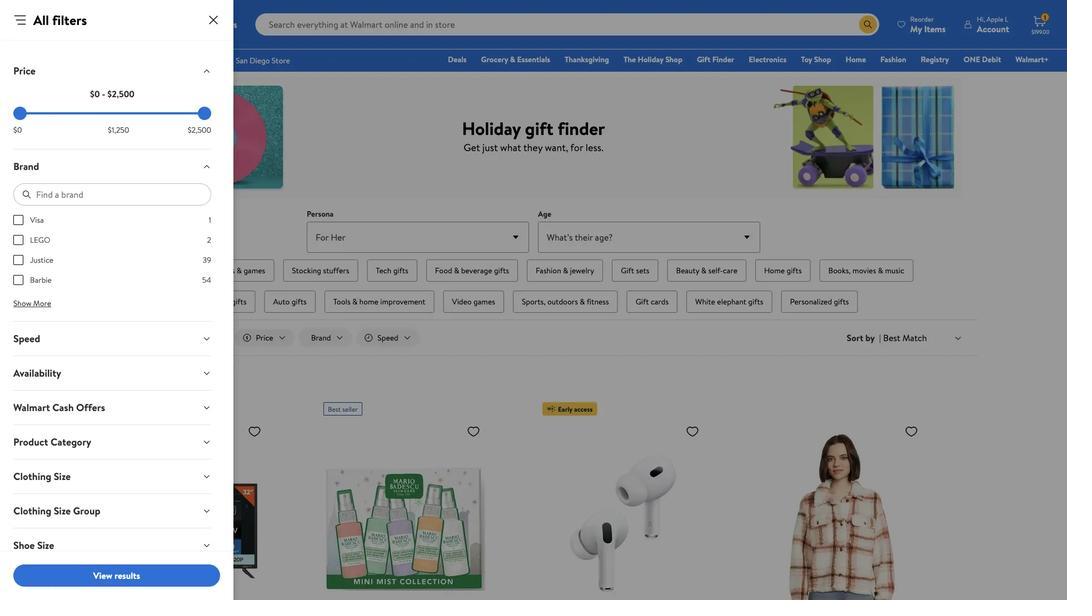 Task type: locate. For each thing, give the bounding box(es) containing it.
0 horizontal spatial fashion
[[536, 265, 561, 276]]

fashion left jewelry on the right of page
[[536, 265, 561, 276]]

0 horizontal spatial holiday
[[462, 116, 521, 141]]

grocery
[[481, 54, 508, 65]]

0 horizontal spatial gift finder link
[[212, 16, 249, 27]]

& for beauty & self-care
[[702, 265, 707, 276]]

0 horizontal spatial 1
[[209, 215, 211, 225]]

0 horizontal spatial $2,500
[[107, 88, 135, 100]]

1 horizontal spatial $0
[[90, 88, 100, 100]]

stocking stuffers button
[[283, 260, 358, 282]]

1 vertical spatial clothing
[[13, 504, 51, 518]]

in-store
[[192, 332, 218, 343]]

stuffers
[[323, 265, 349, 276]]

gifts for home gifts
[[787, 265, 802, 276]]

$2500 range field
[[13, 112, 211, 115]]

0 horizontal spatial price
[[13, 64, 36, 78]]

games right toys
[[244, 265, 265, 276]]

fashion right home link
[[881, 54, 907, 65]]

walmart
[[13, 401, 50, 415]]

gifts inside "button"
[[292, 296, 307, 307]]

clothing inside dropdown button
[[13, 470, 51, 484]]

1 vertical spatial size
[[54, 504, 71, 518]]

0 vertical spatial home
[[846, 54, 866, 65]]

|
[[880, 332, 881, 344]]

2 clothing from the top
[[13, 504, 51, 518]]

sort
[[847, 332, 864, 344]]

size for shoe size
[[37, 539, 54, 553]]

best
[[328, 405, 341, 414]]

$199.00
[[1032, 28, 1050, 35]]

self-
[[709, 265, 723, 276]]

1 vertical spatial $0
[[13, 125, 22, 135]]

size up clothing size group
[[54, 470, 71, 484]]

0 horizontal spatial shop
[[666, 54, 683, 65]]

home inside button
[[764, 265, 785, 276]]

barbie
[[30, 275, 52, 286]]

size inside dropdown button
[[54, 504, 71, 518]]

0 vertical spatial $0
[[90, 88, 100, 100]]

gifts up personalized
[[787, 265, 802, 276]]

finder
[[227, 16, 249, 27], [713, 54, 735, 65]]

personalized
[[790, 296, 832, 307]]

2 shop from the left
[[814, 54, 832, 65]]

fashion inside button
[[536, 265, 561, 276]]

gifts right auto
[[292, 296, 307, 307]]

personalized gifts button
[[781, 291, 858, 313]]

finder right "close panel" icon
[[227, 16, 249, 27]]

1 horizontal spatial 1
[[1044, 13, 1047, 22]]

view results
[[93, 570, 140, 582]]

finder inside the gift finder link
[[713, 54, 735, 65]]

1 vertical spatial finder
[[713, 54, 735, 65]]

food & beverage gifts
[[435, 265, 509, 276]]

1 horizontal spatial $2,500
[[188, 125, 211, 135]]

& right toys
[[237, 265, 242, 276]]

online
[[188, 388, 212, 400]]

price for price when purchased online
[[102, 388, 122, 400]]

1 horizontal spatial home
[[846, 54, 866, 65]]

tools & home improvement
[[333, 296, 426, 307]]

price
[[13, 64, 36, 78], [102, 388, 122, 400]]

0 vertical spatial size
[[54, 470, 71, 484]]

0 horizontal spatial home
[[764, 265, 785, 276]]

1 vertical spatial home
[[764, 265, 785, 276]]

white elephant gifts
[[696, 296, 764, 307]]

finder left 'electronics'
[[713, 54, 735, 65]]

personalized gifts
[[790, 296, 849, 307]]

books, movies & music list item
[[818, 257, 916, 284]]

1 vertical spatial 1
[[209, 215, 211, 225]]

$0 range field
[[13, 112, 211, 115]]

size
[[54, 470, 71, 484], [54, 504, 71, 518], [37, 539, 54, 553]]

gifts right tech
[[393, 265, 409, 276]]

outdoors
[[548, 296, 578, 307]]

None checkbox
[[13, 215, 23, 225], [13, 255, 23, 265], [13, 215, 23, 225], [13, 255, 23, 265]]

1 inside the brand group
[[209, 215, 211, 225]]

games inside list item
[[474, 296, 495, 307]]

gift sets list item
[[610, 257, 661, 284]]

games
[[244, 265, 265, 276], [474, 296, 495, 307]]

$0 left "-"
[[90, 88, 100, 100]]

music
[[885, 265, 905, 276]]

sports,
[[522, 296, 546, 307]]

access
[[574, 405, 593, 414]]

shoe
[[13, 539, 35, 553]]

clothing inside dropdown button
[[13, 504, 51, 518]]

0 vertical spatial clothing
[[13, 470, 51, 484]]

one debit link
[[959, 53, 1007, 65]]

1 horizontal spatial shop
[[814, 54, 832, 65]]

gift inside button
[[621, 265, 634, 276]]

0 vertical spatial finder
[[227, 16, 249, 27]]

white elephant gifts list item
[[684, 289, 775, 315]]

add to favorites list, onn. 32 class hd (720p) led roku smart tv (100012589) image
[[248, 425, 261, 439]]

1 vertical spatial games
[[474, 296, 495, 307]]

home
[[846, 54, 866, 65], [764, 265, 785, 276]]

availability
[[13, 366, 61, 380]]

$0 up brand
[[13, 125, 22, 135]]

home left fashion link
[[846, 54, 866, 65]]

video games list item
[[441, 289, 506, 315]]

group
[[129, 257, 939, 315]]

fashion for fashion & jewelry
[[536, 265, 561, 276]]

thanksgiving
[[565, 54, 609, 65]]

shop right toy
[[814, 54, 832, 65]]

$0
[[90, 88, 100, 100], [13, 125, 22, 135]]

view results button
[[13, 565, 220, 587]]

$0 for $0 - $2,500
[[90, 88, 100, 100]]

list item
[[152, 257, 205, 284]]

fashion & jewelry button
[[527, 260, 603, 282]]

0 horizontal spatial games
[[244, 265, 265, 276]]

$1,250
[[108, 125, 129, 135]]

walmart cash offers
[[13, 401, 105, 415]]

gifts right personalized
[[834, 296, 849, 307]]

add to favorites list, apple airpods pro (2nd generation) - lightning image
[[686, 425, 699, 439]]

1 clothing from the top
[[13, 470, 51, 484]]

& left fitness
[[580, 296, 585, 307]]

sets
[[636, 265, 650, 276]]

electronics link
[[744, 53, 792, 65]]

speed
[[13, 332, 40, 346]]

stocking
[[292, 265, 321, 276]]

shoe size button
[[4, 529, 220, 563]]

games right video
[[474, 296, 495, 307]]

1 vertical spatial holiday
[[462, 116, 521, 141]]

gift for gift sets button
[[621, 265, 634, 276]]

beauty & self-care
[[676, 265, 738, 276]]

Search search field
[[256, 13, 879, 36]]

price down all
[[13, 64, 36, 78]]

& for grocery & essentials
[[510, 54, 516, 65]]

lego
[[30, 235, 50, 245]]

auto gifts list item
[[262, 289, 318, 315]]

improvement
[[380, 296, 426, 307]]

1 horizontal spatial fashion
[[881, 54, 907, 65]]

toy
[[801, 54, 813, 65]]

size right shoe at the bottom of the page
[[37, 539, 54, 553]]

grocery & essentials link
[[476, 53, 555, 65]]

clothing size group
[[13, 504, 100, 518]]

gifts right pet
[[232, 296, 247, 307]]

1 horizontal spatial gift finder
[[697, 54, 735, 65]]

home right care
[[764, 265, 785, 276]]

clothing up shoe size at bottom
[[13, 504, 51, 518]]

1 vertical spatial gift finder
[[697, 54, 735, 65]]

1 horizontal spatial finder
[[713, 54, 735, 65]]

0 vertical spatial price
[[13, 64, 36, 78]]

auto
[[273, 296, 290, 307]]

price left when
[[102, 388, 122, 400]]

fitness
[[587, 296, 609, 307]]

food
[[435, 265, 452, 276]]

movies
[[853, 265, 876, 276]]

white elephant gifts button
[[687, 291, 772, 313]]

clothing down product
[[13, 470, 51, 484]]

size for clothing size
[[54, 470, 71, 484]]

0 vertical spatial gift finder
[[212, 16, 249, 27]]

1 shop from the left
[[666, 54, 683, 65]]

view
[[93, 570, 112, 582]]

food & beverage gifts button
[[426, 260, 518, 282]]

shop right the
[[666, 54, 683, 65]]

gift sets button
[[612, 260, 659, 282]]

walmart+
[[1016, 54, 1049, 65]]

age
[[538, 208, 552, 219]]

0 horizontal spatial gift finder
[[212, 16, 249, 27]]

None checkbox
[[13, 235, 23, 245], [13, 275, 23, 285], [13, 235, 23, 245], [13, 275, 23, 285]]

1 up the $199.00
[[1044, 13, 1047, 22]]

1
[[1044, 13, 1047, 22], [209, 215, 211, 225]]

1 vertical spatial price
[[102, 388, 122, 400]]

price inside "dropdown button"
[[13, 64, 36, 78]]

pet gifts list item
[[207, 289, 258, 315]]

& right the 'tools'
[[352, 296, 358, 307]]

& left jewelry on the right of page
[[563, 265, 568, 276]]

1 horizontal spatial price
[[102, 388, 122, 400]]

grocery & essentials
[[481, 54, 550, 65]]

gift inside button
[[636, 296, 649, 307]]

group
[[73, 504, 100, 518]]

clothing for clothing size
[[13, 470, 51, 484]]

& left "self-"
[[702, 265, 707, 276]]

best seller
[[328, 405, 358, 414]]

gifts right elephant
[[749, 296, 764, 307]]

0 horizontal spatial $0
[[13, 125, 22, 135]]

price for price
[[13, 64, 36, 78]]

0 vertical spatial gift finder link
[[212, 16, 249, 27]]

1 vertical spatial fashion
[[536, 265, 561, 276]]

0 vertical spatial holiday
[[638, 54, 664, 65]]

gift
[[212, 16, 225, 27], [697, 54, 711, 65], [621, 265, 634, 276], [636, 296, 649, 307]]

0 horizontal spatial finder
[[227, 16, 249, 27]]

gift cards button
[[627, 291, 678, 313]]

close panel image
[[207, 13, 220, 27]]

gift for gift cards button
[[636, 296, 649, 307]]

home gifts button
[[756, 260, 811, 282]]

$0 for $0
[[13, 125, 22, 135]]

& right food
[[454, 265, 459, 276]]

games inside list item
[[244, 265, 265, 276]]

clothing
[[13, 470, 51, 484], [13, 504, 51, 518]]

tech
[[376, 265, 392, 276]]

1 horizontal spatial games
[[474, 296, 495, 307]]

0 vertical spatial games
[[244, 265, 265, 276]]

gift finder
[[212, 16, 249, 27], [697, 54, 735, 65]]

2 vertical spatial size
[[37, 539, 54, 553]]

1 vertical spatial $2,500
[[188, 125, 211, 135]]

0 vertical spatial fashion
[[881, 54, 907, 65]]

beauty & self-care list item
[[665, 257, 749, 284]]

brand
[[13, 160, 39, 173]]

purchased
[[147, 388, 186, 400]]

1 up "2"
[[209, 215, 211, 225]]

elephant
[[717, 296, 747, 307]]

& for toys & games
[[237, 265, 242, 276]]

fashion for fashion
[[881, 54, 907, 65]]

& right grocery
[[510, 54, 516, 65]]

1 vertical spatial gift finder link
[[692, 53, 740, 65]]

seller
[[342, 405, 358, 414]]

0 vertical spatial $2,500
[[107, 88, 135, 100]]

size left the group
[[54, 504, 71, 518]]

gifts
[[393, 265, 409, 276], [494, 265, 509, 276], [787, 265, 802, 276], [232, 296, 247, 307], [292, 296, 307, 307], [749, 296, 764, 307], [834, 296, 849, 307]]

all filters dialog
[[0, 0, 234, 600]]



Task type: vqa. For each thing, say whether or not it's contained in the screenshot.
movies
yes



Task type: describe. For each thing, give the bounding box(es) containing it.
early access
[[558, 405, 593, 414]]

food & beverage gifts list item
[[424, 257, 520, 284]]

no boundaries juniors plaid faux sherpa shacket, sizes xs-xxxl image
[[762, 420, 923, 600]]

beauty
[[676, 265, 700, 276]]

beverage
[[461, 265, 492, 276]]

brand button
[[4, 150, 220, 183]]

registry
[[921, 54, 949, 65]]

early
[[558, 405, 573, 414]]

for
[[571, 141, 583, 154]]

walmart+ link
[[1011, 53, 1054, 65]]

cards
[[651, 296, 669, 307]]

tools & home improvement list item
[[322, 289, 437, 315]]

add to favorites list, no boundaries juniors plaid faux sherpa shacket, sizes xs-xxxl image
[[905, 425, 918, 439]]

sort and filter section element
[[89, 320, 979, 356]]

video games
[[452, 296, 495, 307]]

clothing size group button
[[4, 494, 220, 528]]

$0 - $2,500
[[90, 88, 135, 100]]

fashion & jewelry list item
[[525, 257, 606, 284]]

fashion & jewelry
[[536, 265, 594, 276]]

beauty & self-care button
[[667, 260, 747, 282]]

justice
[[30, 255, 53, 265]]

gifts for auto gifts
[[292, 296, 307, 307]]

want,
[[545, 141, 568, 154]]

product
[[13, 435, 48, 449]]

category
[[51, 435, 91, 449]]

39
[[203, 255, 211, 265]]

less.
[[586, 141, 604, 154]]

finder
[[558, 116, 605, 141]]

electronics
[[749, 54, 787, 65]]

holiday inside "holiday gift finder get just what they want, for less."
[[462, 116, 521, 141]]

jewelry
[[570, 265, 594, 276]]

pet gifts button
[[209, 291, 256, 313]]

the holiday shop link
[[619, 53, 688, 65]]

-
[[102, 88, 105, 100]]

sponsored
[[924, 47, 954, 56]]

toys & games list item
[[209, 257, 277, 284]]

video games button
[[443, 291, 504, 313]]

holiday gift finder image
[[105, 77, 963, 198]]

gift cards list item
[[625, 289, 680, 315]]

gift for the right the gift finder link
[[697, 54, 711, 65]]

& for food & beverage gifts
[[454, 265, 459, 276]]

brand group
[[13, 215, 211, 295]]

all
[[33, 11, 49, 29]]

54
[[202, 275, 211, 286]]

persona
[[307, 208, 334, 219]]

sports, outdoors & fitness button
[[513, 291, 618, 313]]

tech gifts list item
[[365, 257, 420, 284]]

price button
[[4, 54, 220, 88]]

home gifts
[[764, 265, 802, 276]]

all filters
[[33, 11, 87, 29]]

the
[[624, 54, 636, 65]]

sort by |
[[847, 332, 881, 344]]

gifts for personalized gifts
[[834, 296, 849, 307]]

shop inside toy shop link
[[814, 54, 832, 65]]

& for tools & home improvement
[[352, 296, 358, 307]]

gifts for pet gifts
[[232, 296, 247, 307]]

filters
[[52, 11, 87, 29]]

deals
[[448, 54, 467, 65]]

tools
[[333, 296, 351, 307]]

add to favorites list, ($27 value) mario badescu mini mist collection 5-piece holiday gift set image
[[467, 425, 480, 439]]

toy shop
[[801, 54, 832, 65]]

home link
[[841, 53, 871, 65]]

& left music
[[878, 265, 884, 276]]

by
[[866, 332, 875, 344]]

gift sets
[[621, 265, 650, 276]]

home gifts list item
[[753, 257, 813, 284]]

product category
[[13, 435, 91, 449]]

store
[[201, 332, 218, 343]]

home for home gifts
[[764, 265, 785, 276]]

sports, outdoors & fitness list item
[[511, 289, 620, 315]]

apple airpods pro (2nd generation) - lightning image
[[543, 420, 704, 600]]

Walmart Site-Wide search field
[[256, 13, 879, 36]]

show more button
[[4, 295, 60, 312]]

one debit
[[964, 54, 1002, 65]]

clothing for clothing size group
[[13, 504, 51, 518]]

speed button
[[4, 322, 220, 356]]

what
[[500, 141, 521, 154]]

personalized gifts list item
[[779, 289, 860, 315]]

& for fashion & jewelry
[[563, 265, 568, 276]]

clothing size
[[13, 470, 71, 484]]

home for home
[[846, 54, 866, 65]]

fashion link
[[876, 53, 912, 65]]

availability button
[[4, 356, 220, 390]]

group containing toys & games
[[129, 257, 939, 315]]

walmart cash offers button
[[4, 391, 220, 425]]

clothing size button
[[4, 460, 220, 494]]

when
[[124, 388, 145, 400]]

offers
[[76, 401, 105, 415]]

size for clothing size group
[[54, 504, 71, 518]]

onn. 32 class hd (720p) led roku smart tv (100012589) image
[[105, 420, 266, 600]]

toys & games button
[[211, 260, 274, 282]]

stocking stuffers list item
[[281, 257, 360, 284]]

0 vertical spatial 1
[[1044, 13, 1047, 22]]

Find a brand search field
[[13, 183, 211, 206]]

thanksgiving link
[[560, 53, 614, 65]]

show more
[[13, 298, 51, 309]]

stocking stuffers
[[292, 265, 349, 276]]

video
[[452, 296, 472, 307]]

gifts for tech gifts
[[393, 265, 409, 276]]

care
[[723, 265, 738, 276]]

gift
[[525, 116, 554, 141]]

auto gifts
[[273, 296, 307, 307]]

results
[[114, 570, 140, 582]]

shop inside the holiday shop link
[[666, 54, 683, 65]]

pet
[[218, 296, 230, 307]]

walmart image
[[18, 16, 90, 33]]

1 horizontal spatial holiday
[[638, 54, 664, 65]]

toys
[[220, 265, 235, 276]]

holiday gift finder get just what they want, for less.
[[462, 116, 605, 154]]

shoe size
[[13, 539, 54, 553]]

gifts right beverage
[[494, 265, 509, 276]]

($27 value) mario badescu mini mist collection 5-piece holiday gift set image
[[324, 420, 485, 600]]

tech gifts button
[[367, 260, 417, 282]]

one
[[964, 54, 981, 65]]

1 horizontal spatial gift finder link
[[692, 53, 740, 65]]



